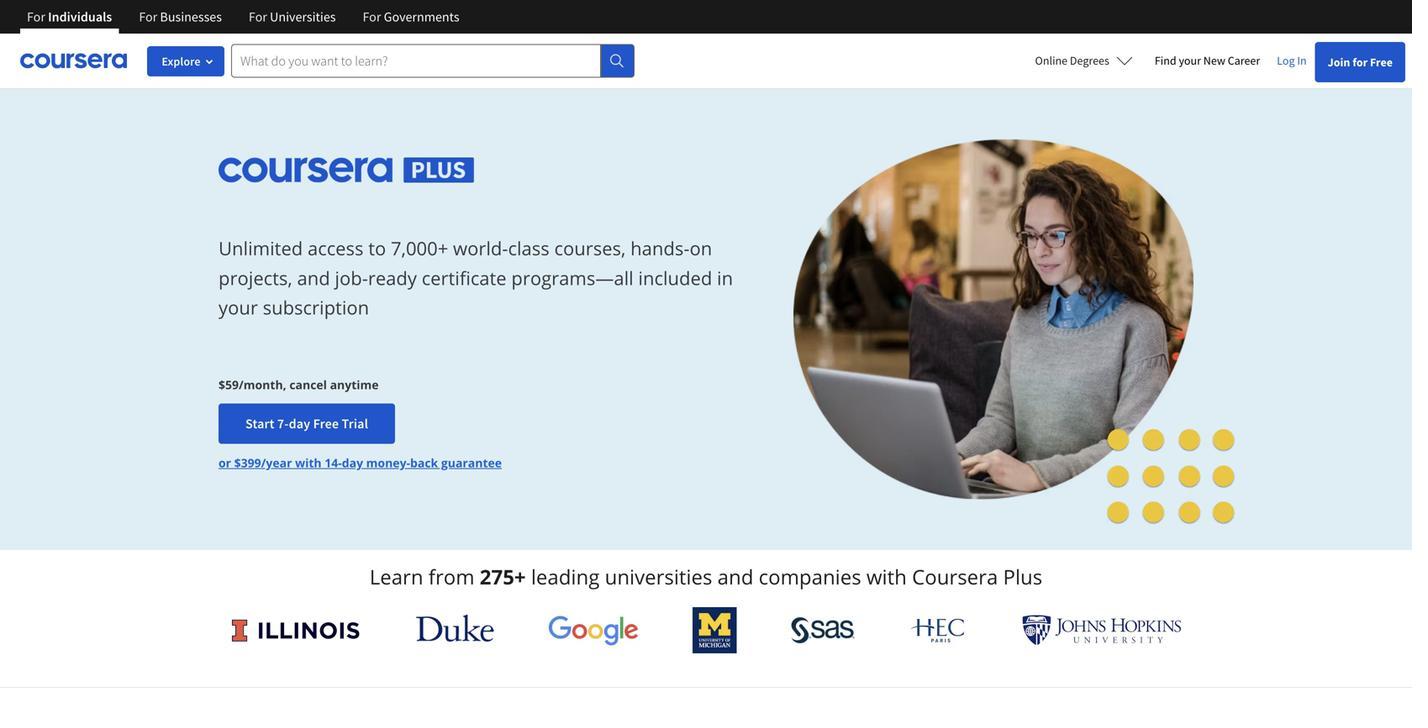 Task type: locate. For each thing, give the bounding box(es) containing it.
unlimited access to 7,000+ world-class courses, hands-on projects, and job-ready certificate programs—all included in your subscription
[[219, 236, 733, 320]]

and
[[297, 266, 330, 291], [717, 564, 753, 591]]

start
[[245, 415, 274, 432]]

or
[[219, 455, 231, 471]]

projects,
[[219, 266, 292, 291]]

1 horizontal spatial free
[[1370, 55, 1393, 70]]

4 for from the left
[[363, 8, 381, 25]]

subscription
[[263, 295, 369, 320]]

1 vertical spatial free
[[313, 415, 339, 432]]

What do you want to learn? text field
[[231, 44, 601, 78]]

for for individuals
[[27, 8, 45, 25]]

coursera
[[912, 564, 998, 591]]

1 horizontal spatial day
[[342, 455, 363, 471]]

universities
[[270, 8, 336, 25]]

your down projects,
[[219, 295, 258, 320]]

free left "trial"
[[313, 415, 339, 432]]

free inside start 7-day free trial button
[[313, 415, 339, 432]]

and up subscription
[[297, 266, 330, 291]]

certificate
[[422, 266, 507, 291]]

$59
[[219, 377, 239, 393]]

0 vertical spatial free
[[1370, 55, 1393, 70]]

1 vertical spatial and
[[717, 564, 753, 591]]

day left money-
[[342, 455, 363, 471]]

1 for from the left
[[27, 8, 45, 25]]

$399
[[234, 455, 261, 471]]

0 vertical spatial day
[[289, 415, 310, 432]]

university of illinois at urbana-champaign image
[[230, 617, 362, 644]]

your
[[1179, 53, 1201, 68], [219, 295, 258, 320]]

sas image
[[791, 617, 855, 644]]

with
[[295, 455, 322, 471], [866, 564, 907, 591]]

google image
[[548, 615, 639, 646]]

your right find
[[1179, 53, 1201, 68]]

0 vertical spatial your
[[1179, 53, 1201, 68]]

0 horizontal spatial free
[[313, 415, 339, 432]]

day inside button
[[289, 415, 310, 432]]

included
[[638, 266, 712, 291]]

with left 14-
[[295, 455, 322, 471]]

0 horizontal spatial and
[[297, 266, 330, 291]]

hec paris image
[[909, 614, 968, 648]]

explore
[[162, 54, 201, 69]]

find
[[1155, 53, 1176, 68]]

job-
[[335, 266, 368, 291]]

and up university of michigan image
[[717, 564, 753, 591]]

1 horizontal spatial and
[[717, 564, 753, 591]]

find your new career link
[[1146, 50, 1269, 71]]

None search field
[[231, 44, 635, 78]]

for
[[27, 8, 45, 25], [139, 8, 157, 25], [249, 8, 267, 25], [363, 8, 381, 25]]

for left individuals
[[27, 8, 45, 25]]

for left businesses
[[139, 8, 157, 25]]

to
[[368, 236, 386, 261]]

7,000+
[[391, 236, 448, 261]]

0 vertical spatial and
[[297, 266, 330, 291]]

world-
[[453, 236, 508, 261]]

1 vertical spatial your
[[219, 295, 258, 320]]

1 vertical spatial with
[[866, 564, 907, 591]]

learn from 275+ leading universities and companies with coursera plus
[[370, 564, 1042, 591]]

online
[[1035, 53, 1068, 68]]

log
[[1277, 53, 1295, 68]]

individuals
[[48, 8, 112, 25]]

free inside join for free "link"
[[1370, 55, 1393, 70]]

day down $59 /month, cancel anytime at the bottom of the page
[[289, 415, 310, 432]]

cancel
[[289, 377, 327, 393]]

for governments
[[363, 8, 459, 25]]

0 horizontal spatial your
[[219, 295, 258, 320]]

free right for in the top right of the page
[[1370, 55, 1393, 70]]

free
[[1370, 55, 1393, 70], [313, 415, 339, 432]]

for left universities
[[249, 8, 267, 25]]

or $399 /year with 14-day money-back guarantee
[[219, 455, 502, 471]]

with left coursera
[[866, 564, 907, 591]]

0 horizontal spatial with
[[295, 455, 322, 471]]

businesses
[[160, 8, 222, 25]]

for left governments
[[363, 8, 381, 25]]

leading
[[531, 564, 600, 591]]

/year
[[261, 455, 292, 471]]

new
[[1203, 53, 1225, 68]]

0 horizontal spatial day
[[289, 415, 310, 432]]

career
[[1228, 53, 1260, 68]]

duke university image
[[416, 615, 494, 642]]

start 7-day free trial
[[245, 415, 368, 432]]

3 for from the left
[[249, 8, 267, 25]]

join for free link
[[1315, 42, 1405, 82]]

coursera plus image
[[219, 158, 475, 183]]

governments
[[384, 8, 459, 25]]

access
[[308, 236, 364, 261]]

2 for from the left
[[139, 8, 157, 25]]

online degrees button
[[1022, 42, 1146, 79]]

day
[[289, 415, 310, 432], [342, 455, 363, 471]]

learn
[[370, 564, 423, 591]]



Task type: vqa. For each thing, say whether or not it's contained in the screenshot.
the leftmost with
yes



Task type: describe. For each thing, give the bounding box(es) containing it.
7-
[[277, 415, 289, 432]]

14-
[[325, 455, 342, 471]]

back
[[410, 455, 438, 471]]

in
[[717, 266, 733, 291]]

join for free
[[1328, 55, 1393, 70]]

for
[[1353, 55, 1368, 70]]

university of michigan image
[[693, 608, 737, 654]]

for for businesses
[[139, 8, 157, 25]]

explore button
[[147, 46, 224, 76]]

in
[[1297, 53, 1307, 68]]

programs—all
[[511, 266, 634, 291]]

anytime
[[330, 377, 379, 393]]

hands-
[[631, 236, 690, 261]]

unlimited
[[219, 236, 303, 261]]

plus
[[1003, 564, 1042, 591]]

for individuals
[[27, 8, 112, 25]]

join
[[1328, 55, 1350, 70]]

start 7-day free trial button
[[219, 404, 395, 444]]

johns hopkins university image
[[1022, 615, 1182, 646]]

275+
[[480, 564, 526, 591]]

on
[[690, 236, 712, 261]]

guarantee
[[441, 455, 502, 471]]

1 horizontal spatial your
[[1179, 53, 1201, 68]]

money-
[[366, 455, 410, 471]]

ready
[[368, 266, 417, 291]]

0 vertical spatial with
[[295, 455, 322, 471]]

degrees
[[1070, 53, 1109, 68]]

and inside unlimited access to 7,000+ world-class courses, hands-on projects, and job-ready certificate programs—all included in your subscription
[[297, 266, 330, 291]]

online degrees
[[1035, 53, 1109, 68]]

$59 /month, cancel anytime
[[219, 377, 379, 393]]

class
[[508, 236, 549, 261]]

trial
[[342, 415, 368, 432]]

coursera image
[[20, 47, 127, 74]]

for for governments
[[363, 8, 381, 25]]

from
[[428, 564, 475, 591]]

1 horizontal spatial with
[[866, 564, 907, 591]]

find your new career
[[1155, 53, 1260, 68]]

your inside unlimited access to 7,000+ world-class courses, hands-on projects, and job-ready certificate programs—all included in your subscription
[[219, 295, 258, 320]]

courses,
[[554, 236, 626, 261]]

universities
[[605, 564, 712, 591]]

banner navigation
[[13, 0, 473, 34]]

for for universities
[[249, 8, 267, 25]]

companies
[[759, 564, 861, 591]]

/month,
[[239, 377, 286, 393]]

log in
[[1277, 53, 1307, 68]]

for universities
[[249, 8, 336, 25]]

for businesses
[[139, 8, 222, 25]]

1 vertical spatial day
[[342, 455, 363, 471]]

log in link
[[1269, 50, 1315, 71]]



